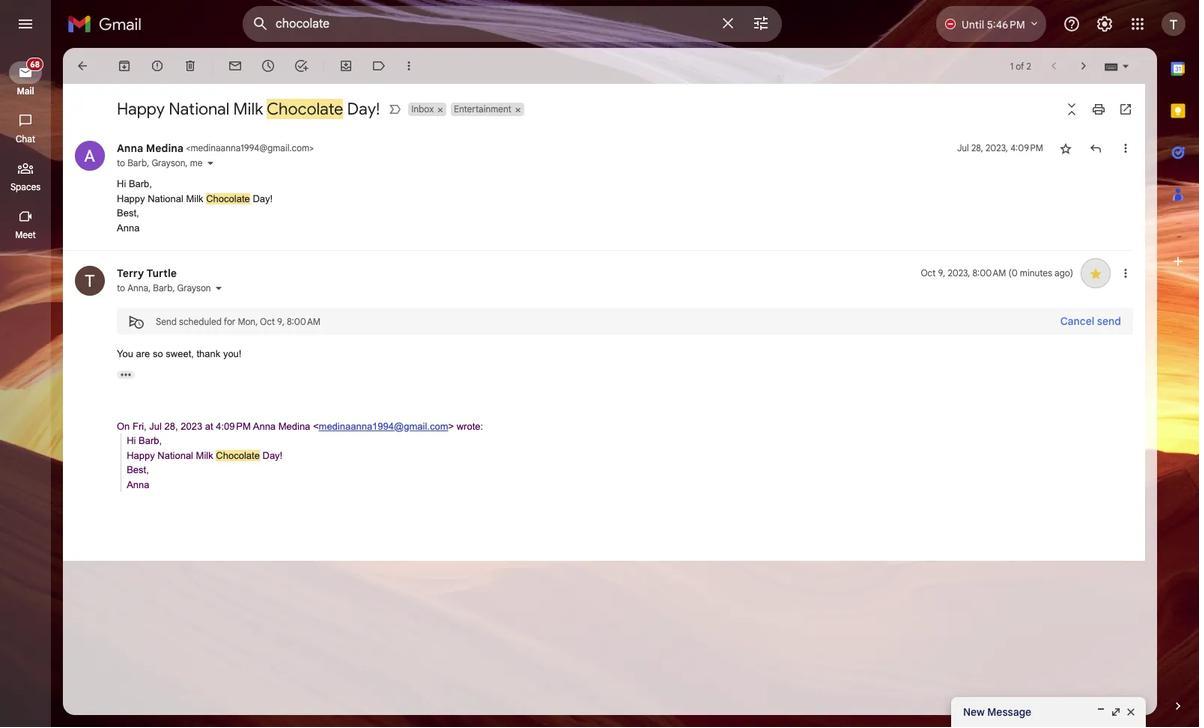 Task type: vqa. For each thing, say whether or not it's contained in the screenshot.
the left Breeze
no



Task type: describe. For each thing, give the bounding box(es) containing it.
Not starred checkbox
[[1059, 141, 1074, 156]]

chocolate inside on fri, jul 28, 2023 at 4:09 pm anna medina < medinaanna1994@gmail.com > wrote: hi barb, happy national milk chocolate day! best, anna
[[216, 450, 260, 461]]

at
[[205, 421, 213, 432]]

Search in mail text field
[[276, 16, 710, 31]]

scheduled
[[179, 316, 222, 327]]

jul 28, 2023, 4:09 pm cell
[[957, 141, 1044, 156]]

select input tool image
[[1121, 60, 1130, 72]]

sweet,
[[166, 348, 194, 360]]

inbox button
[[409, 103, 435, 116]]

inbox
[[412, 103, 434, 115]]

happy inside on fri, jul 28, 2023 at 4:09 pm anna medina < medinaanna1994@gmail.com > wrote: hi barb, happy national milk chocolate day! best, anna
[[127, 450, 155, 461]]

medinaanna1994@gmail.com inside anna medina < medinaanna1994@gmail.com >
[[191, 142, 309, 154]]

not starred image
[[1059, 141, 1074, 156]]

show details image for grayson
[[214, 284, 223, 293]]

oct 9, 2023, 8:00 am (0 minutes ago) cell
[[921, 266, 1074, 281]]

cancel send button
[[1049, 308, 1133, 335]]

meet heading
[[0, 229, 51, 241]]

2
[[1027, 60, 1032, 72]]

happy inside the hi barb, happy national milk chocolate day! best, anna
[[117, 193, 145, 204]]

day! inside the hi barb, happy national milk chocolate day! best, anna
[[253, 193, 273, 204]]

pop out image
[[1110, 706, 1122, 718]]

new
[[963, 706, 985, 719]]

(0
[[1009, 267, 1018, 279]]

medinaanna1994@gmail.com link
[[319, 421, 448, 432]]

cancel send
[[1061, 315, 1121, 328]]

oct 9, 2023, 8:00 am (0 minutes ago)
[[921, 267, 1074, 279]]

hi barb, happy national milk chocolate day! best, anna
[[117, 178, 273, 233]]

back to search results image
[[75, 58, 90, 73]]

snooze image
[[261, 58, 276, 73]]

jul inside on fri, jul 28, 2023 at 4:09 pm anna medina < medinaanna1994@gmail.com > wrote: hi barb, happy national milk chocolate day! best, anna
[[149, 421, 162, 432]]

main menu image
[[16, 15, 34, 33]]

wrote:
[[457, 421, 483, 432]]

chocolate inside the hi barb, happy national milk chocolate day! best, anna
[[206, 193, 250, 204]]

barb, inside on fri, jul 28, 2023 at 4:09 pm anna medina < medinaanna1994@gmail.com > wrote: hi barb, happy national milk chocolate day! best, anna
[[139, 435, 162, 446]]

0 vertical spatial day!
[[347, 99, 380, 119]]

settings image
[[1096, 15, 1114, 33]]

message
[[988, 706, 1032, 719]]

minutes
[[1020, 267, 1053, 279]]

> inside on fri, jul 28, 2023 at 4:09 pm anna medina < medinaanna1994@gmail.com > wrote: hi barb, happy national milk chocolate day! best, anna
[[448, 421, 454, 432]]

1 of 2
[[1010, 60, 1032, 72]]

68
[[30, 59, 40, 70]]

hi inside on fri, jul 28, 2023 at 4:09 pm anna medina < medinaanna1994@gmail.com > wrote: hi barb, happy national milk chocolate day! best, anna
[[127, 435, 136, 446]]

1
[[1010, 60, 1014, 72]]

mon,
[[238, 316, 258, 327]]

advanced search options image
[[746, 8, 776, 38]]

send
[[1097, 315, 1121, 328]]

0 vertical spatial milk
[[233, 99, 263, 119]]

milk inside the hi barb, happy national milk chocolate day! best, anna
[[186, 193, 203, 204]]

entertainment button
[[451, 103, 513, 116]]

jul 28, 2023, 4:09 pm
[[957, 142, 1044, 154]]

search in mail image
[[247, 10, 274, 37]]

move to inbox image
[[339, 58, 354, 73]]

hi inside the hi barb, happy national milk chocolate day! best, anna
[[117, 178, 126, 190]]

anna up to barb , grayson , me on the top of the page
[[117, 142, 143, 155]]

anna right at
[[253, 421, 276, 432]]

Search in mail search field
[[243, 6, 782, 42]]

meet
[[15, 229, 36, 240]]

0 vertical spatial barb
[[127, 157, 147, 169]]

4:09 pm inside cell
[[1011, 142, 1044, 154]]

new message
[[963, 706, 1032, 719]]

national inside on fri, jul 28, 2023 at 4:09 pm anna medina < medinaanna1994@gmail.com > wrote: hi barb, happy national milk chocolate day! best, anna
[[158, 450, 193, 461]]

2023, for 8:00 am
[[948, 267, 971, 279]]

chat
[[16, 133, 35, 145]]

turtle
[[146, 267, 177, 280]]

1 vertical spatial 9,
[[277, 316, 285, 327]]

fri,
[[133, 421, 147, 432]]

9, inside cell
[[938, 267, 946, 279]]

milk inside on fri, jul 28, 2023 at 4:09 pm anna medina < medinaanna1994@gmail.com > wrote: hi barb, happy national milk chocolate day! best, anna
[[196, 450, 213, 461]]

Starred checkbox
[[1089, 266, 1103, 281]]

best, inside on fri, jul 28, 2023 at 4:09 pm anna medina < medinaanna1994@gmail.com > wrote: hi barb, happy national milk chocolate day! best, anna
[[127, 464, 149, 476]]

me
[[190, 157, 203, 169]]

0 vertical spatial chocolate
[[267, 99, 343, 119]]

gmail image
[[67, 9, 149, 39]]

> inside anna medina < medinaanna1994@gmail.com >
[[309, 142, 314, 154]]

jul inside cell
[[957, 142, 969, 154]]

labels image
[[372, 58, 387, 73]]

hide expanded content image
[[117, 370, 135, 379]]

2023, for 4:09 pm
[[986, 142, 1008, 154]]

spaces
[[10, 181, 41, 193]]

1 vertical spatial grayson
[[177, 282, 211, 294]]

are
[[136, 348, 150, 360]]

medinaanna1994@gmail.com inside on fri, jul 28, 2023 at 4:09 pm anna medina < medinaanna1994@gmail.com > wrote: hi barb, happy national milk chocolate day! best, anna
[[319, 421, 448, 432]]

send scheduled for mon, oct 9, 8:00 am
[[156, 316, 321, 327]]

more image
[[402, 58, 417, 73]]

best, inside the hi barb, happy national milk chocolate day! best, anna
[[117, 208, 139, 219]]

ago)
[[1055, 267, 1074, 279]]

of
[[1016, 60, 1024, 72]]

happy national milk chocolate day!
[[117, 99, 380, 119]]

mail heading
[[0, 85, 51, 97]]



Task type: locate. For each thing, give the bounding box(es) containing it.
0 vertical spatial 9,
[[938, 267, 946, 279]]

1 vertical spatial <
[[313, 421, 319, 432]]

on fri, jul 28, 2023 at 4:09 pm anna medina < medinaanna1994@gmail.com > wrote: hi barb, happy national milk chocolate day! best, anna
[[117, 421, 483, 490]]

oct inside cell
[[921, 267, 936, 279]]

28,
[[972, 142, 984, 154], [164, 421, 178, 432]]

2023, left not starred icon at right
[[986, 142, 1008, 154]]

milk down me at left top
[[186, 193, 203, 204]]

9, left (0
[[938, 267, 946, 279]]

1 horizontal spatial 9,
[[938, 267, 946, 279]]

0 vertical spatial best,
[[117, 208, 139, 219]]

0 horizontal spatial 2023,
[[948, 267, 971, 279]]

anna inside the hi barb, happy national milk chocolate day! best, anna
[[117, 222, 140, 233]]

hi down to barb , grayson , me on the top of the page
[[117, 178, 126, 190]]

0 vertical spatial barb,
[[129, 178, 152, 190]]

to for to barb , grayson , me
[[117, 157, 125, 169]]

anna
[[117, 142, 143, 155], [117, 222, 140, 233], [127, 282, 148, 294], [253, 421, 276, 432], [127, 479, 149, 490]]

1 vertical spatial >
[[448, 421, 454, 432]]

1 horizontal spatial hi
[[127, 435, 136, 446]]

for
[[224, 316, 236, 327]]

oct
[[921, 267, 936, 279], [260, 316, 275, 327]]

2023,
[[986, 142, 1008, 154], [948, 267, 971, 279]]

navigation
[[0, 48, 52, 727]]

0 vertical spatial <
[[186, 142, 191, 154]]

0 horizontal spatial 4:09 pm
[[216, 421, 251, 432]]

1 horizontal spatial medinaanna1994@gmail.com
[[319, 421, 448, 432]]

support image
[[1063, 15, 1081, 33]]

on
[[117, 421, 130, 432]]

8:00 am left (0
[[973, 267, 1006, 279]]

hi down on
[[127, 435, 136, 446]]

tab list
[[1157, 48, 1199, 673]]

2023, inside cell
[[986, 142, 1008, 154]]

1 vertical spatial oct
[[260, 316, 275, 327]]

happy down report spam image
[[117, 99, 165, 119]]

spaces heading
[[0, 181, 51, 193]]

grayson up scheduled
[[177, 282, 211, 294]]

0 vertical spatial show details image
[[206, 159, 215, 168]]

cancel
[[1061, 315, 1095, 328]]

national inside the hi barb, happy national milk chocolate day! best, anna
[[148, 193, 183, 204]]

1 vertical spatial show details image
[[214, 284, 223, 293]]

0 vertical spatial grayson
[[152, 157, 185, 169]]

1 vertical spatial chocolate
[[206, 193, 250, 204]]

1 vertical spatial 2023,
[[948, 267, 971, 279]]

0 vertical spatial jul
[[957, 142, 969, 154]]

barb,
[[129, 178, 152, 190], [139, 435, 162, 446]]

0 vertical spatial to
[[117, 157, 125, 169]]

older image
[[1077, 58, 1092, 73]]

day! inside on fri, jul 28, 2023 at 4:09 pm anna medina < medinaanna1994@gmail.com > wrote: hi barb, happy national milk chocolate day! best, anna
[[263, 450, 283, 461]]

0 vertical spatial national
[[169, 99, 230, 119]]

happy down fri,
[[127, 450, 155, 461]]

<
[[186, 142, 191, 154], [313, 421, 319, 432]]

chocolate
[[267, 99, 343, 119], [206, 193, 250, 204], [216, 450, 260, 461]]

1 vertical spatial milk
[[186, 193, 203, 204]]

clear search image
[[713, 8, 743, 38]]

8:00 am
[[973, 267, 1006, 279], [287, 316, 321, 327]]

1 to from the top
[[117, 157, 125, 169]]

to anna , barb , grayson
[[117, 282, 211, 294]]

< inside anna medina < medinaanna1994@gmail.com >
[[186, 142, 191, 154]]

send
[[156, 316, 177, 327]]

1 horizontal spatial barb
[[153, 282, 173, 294]]

hi
[[117, 178, 126, 190], [127, 435, 136, 446]]

list
[[63, 126, 1133, 507]]

thank
[[197, 348, 220, 360]]

2 vertical spatial national
[[158, 450, 193, 461]]

day!
[[347, 99, 380, 119], [253, 193, 273, 204], [263, 450, 283, 461]]

so
[[153, 348, 163, 360]]

anna down terry
[[127, 282, 148, 294]]

28, inside on fri, jul 28, 2023 at 4:09 pm anna medina < medinaanna1994@gmail.com > wrote: hi barb, happy national milk chocolate day! best, anna
[[164, 421, 178, 432]]

2 vertical spatial happy
[[127, 450, 155, 461]]

best, down to barb , grayson , me on the top of the page
[[117, 208, 139, 219]]

>
[[309, 142, 314, 154], [448, 421, 454, 432]]

1 horizontal spatial oct
[[921, 267, 936, 279]]

0 vertical spatial 2023,
[[986, 142, 1008, 154]]

,
[[147, 157, 149, 169], [185, 157, 188, 169], [148, 282, 151, 294], [173, 282, 175, 294]]

show details image right me at left top
[[206, 159, 215, 168]]

0 horizontal spatial >
[[309, 142, 314, 154]]

1 vertical spatial hi
[[127, 435, 136, 446]]

national
[[169, 99, 230, 119], [148, 193, 183, 204], [158, 450, 193, 461]]

grayson left me at left top
[[152, 157, 185, 169]]

1 vertical spatial medinaanna1994@gmail.com
[[319, 421, 448, 432]]

1 vertical spatial barb,
[[139, 435, 162, 446]]

1 horizontal spatial jul
[[957, 142, 969, 154]]

68 link
[[9, 58, 43, 84]]

0 horizontal spatial 8:00 am
[[287, 316, 321, 327]]

0 vertical spatial 4:09 pm
[[1011, 142, 1044, 154]]

report spam image
[[150, 58, 165, 73]]

2023, left (0
[[948, 267, 971, 279]]

2023, inside cell
[[948, 267, 971, 279]]

anna medina cell
[[117, 142, 314, 155]]

barb down turtle
[[153, 282, 173, 294]]

to for to anna , barb , grayson
[[117, 282, 125, 294]]

2 to from the top
[[117, 282, 125, 294]]

terry turtle
[[117, 267, 177, 280]]

show details image up scheduled
[[214, 284, 223, 293]]

entertainment
[[454, 103, 512, 115]]

4:09 pm right at
[[216, 421, 251, 432]]

0 vertical spatial oct
[[921, 267, 936, 279]]

milk
[[233, 99, 263, 119], [186, 193, 203, 204], [196, 450, 213, 461]]

0 horizontal spatial medina
[[146, 142, 184, 155]]

archive image
[[117, 58, 132, 73]]

0 vertical spatial medinaanna1994@gmail.com
[[191, 142, 309, 154]]

starred image
[[1089, 266, 1103, 281]]

mark as unread image
[[228, 58, 243, 73]]

to barb , grayson , me
[[117, 157, 203, 169]]

show details image for me
[[206, 159, 215, 168]]

barb, down fri,
[[139, 435, 162, 446]]

close image
[[1125, 706, 1137, 718]]

milk down mark as unread image on the top left
[[233, 99, 263, 119]]

1 horizontal spatial medina
[[278, 421, 310, 432]]

list containing anna medina
[[63, 126, 1133, 507]]

anna down fri,
[[127, 479, 149, 490]]

0 vertical spatial happy
[[117, 99, 165, 119]]

0 vertical spatial 8:00 am
[[973, 267, 1006, 279]]

chat heading
[[0, 133, 51, 145]]

1 vertical spatial to
[[117, 282, 125, 294]]

1 horizontal spatial 28,
[[972, 142, 984, 154]]

medina
[[146, 142, 184, 155], [278, 421, 310, 432]]

1 vertical spatial happy
[[117, 193, 145, 204]]

show details image
[[206, 159, 215, 168], [214, 284, 223, 293]]

0 horizontal spatial 28,
[[164, 421, 178, 432]]

0 horizontal spatial hi
[[117, 178, 126, 190]]

1 vertical spatial jul
[[149, 421, 162, 432]]

happy down to barb , grayson , me on the top of the page
[[117, 193, 145, 204]]

terry
[[117, 267, 144, 280]]

medinaanna1994@gmail.com
[[191, 142, 309, 154], [319, 421, 448, 432]]

0 vertical spatial >
[[309, 142, 314, 154]]

1 vertical spatial national
[[148, 193, 183, 204]]

mail
[[17, 85, 34, 97]]

1 vertical spatial day!
[[253, 193, 273, 204]]

0 vertical spatial 28,
[[972, 142, 984, 154]]

grayson
[[152, 157, 185, 169], [177, 282, 211, 294]]

9,
[[938, 267, 946, 279], [277, 316, 285, 327]]

1 horizontal spatial >
[[448, 421, 454, 432]]

barb, inside the hi barb, happy national milk chocolate day! best, anna
[[129, 178, 152, 190]]

national down to barb , grayson , me on the top of the page
[[148, 193, 183, 204]]

0 horizontal spatial oct
[[260, 316, 275, 327]]

best,
[[117, 208, 139, 219], [127, 464, 149, 476]]

milk down at
[[196, 450, 213, 461]]

4:09 pm
[[1011, 142, 1044, 154], [216, 421, 251, 432]]

you!
[[223, 348, 242, 360]]

delete image
[[183, 58, 198, 73]]

anna up terry
[[117, 222, 140, 233]]

9, right mon,
[[277, 316, 285, 327]]

0 vertical spatial medina
[[146, 142, 184, 155]]

8:00 am inside cell
[[973, 267, 1006, 279]]

to
[[117, 157, 125, 169], [117, 282, 125, 294]]

barb
[[127, 157, 147, 169], [153, 282, 173, 294]]

8:00 am right mon,
[[287, 316, 321, 327]]

1 vertical spatial 4:09 pm
[[216, 421, 251, 432]]

1 vertical spatial 28,
[[164, 421, 178, 432]]

0 horizontal spatial jul
[[149, 421, 162, 432]]

0 horizontal spatial barb
[[127, 157, 147, 169]]

1 vertical spatial barb
[[153, 282, 173, 294]]

> down happy national milk chocolate day!
[[309, 142, 314, 154]]

you are so sweet, thank you!
[[117, 348, 244, 360]]

you
[[117, 348, 133, 360]]

1 vertical spatial best,
[[127, 464, 149, 476]]

best, down fri,
[[127, 464, 149, 476]]

> left 'wrote:'
[[448, 421, 454, 432]]

barb left me at left top
[[127, 157, 147, 169]]

28, inside cell
[[972, 142, 984, 154]]

< inside on fri, jul 28, 2023 at 4:09 pm anna medina < medinaanna1994@gmail.com > wrote: hi barb, happy national milk chocolate day! best, anna
[[313, 421, 319, 432]]

minimize image
[[1095, 706, 1107, 718]]

2 vertical spatial milk
[[196, 450, 213, 461]]

0 horizontal spatial <
[[186, 142, 191, 154]]

1 horizontal spatial 4:09 pm
[[1011, 142, 1044, 154]]

1 horizontal spatial <
[[313, 421, 319, 432]]

jul
[[957, 142, 969, 154], [149, 421, 162, 432]]

barb, down to barb , grayson , me on the top of the page
[[129, 178, 152, 190]]

0 horizontal spatial 9,
[[277, 316, 285, 327]]

happy
[[117, 99, 165, 119], [117, 193, 145, 204], [127, 450, 155, 461]]

add to tasks image
[[294, 58, 309, 73]]

1 vertical spatial medina
[[278, 421, 310, 432]]

2 vertical spatial chocolate
[[216, 450, 260, 461]]

0 horizontal spatial medinaanna1994@gmail.com
[[191, 142, 309, 154]]

1 vertical spatial 8:00 am
[[287, 316, 321, 327]]

2023
[[181, 421, 202, 432]]

navigation containing mail
[[0, 48, 52, 727]]

2 vertical spatial day!
[[263, 450, 283, 461]]

anna medina < medinaanna1994@gmail.com >
[[117, 142, 314, 155]]

1 horizontal spatial 2023,
[[986, 142, 1008, 154]]

1 horizontal spatial 8:00 am
[[973, 267, 1006, 279]]

medina inside on fri, jul 28, 2023 at 4:09 pm anna medina < medinaanna1994@gmail.com > wrote: hi barb, happy national milk chocolate day! best, anna
[[278, 421, 310, 432]]

0 vertical spatial hi
[[117, 178, 126, 190]]

national up "anna medina" cell
[[169, 99, 230, 119]]

national down 2023 at the left bottom of page
[[158, 450, 193, 461]]

4:09 pm inside on fri, jul 28, 2023 at 4:09 pm anna medina < medinaanna1994@gmail.com > wrote: hi barb, happy national milk chocolate day! best, anna
[[216, 421, 251, 432]]

4:09 pm left not starred icon at right
[[1011, 142, 1044, 154]]



